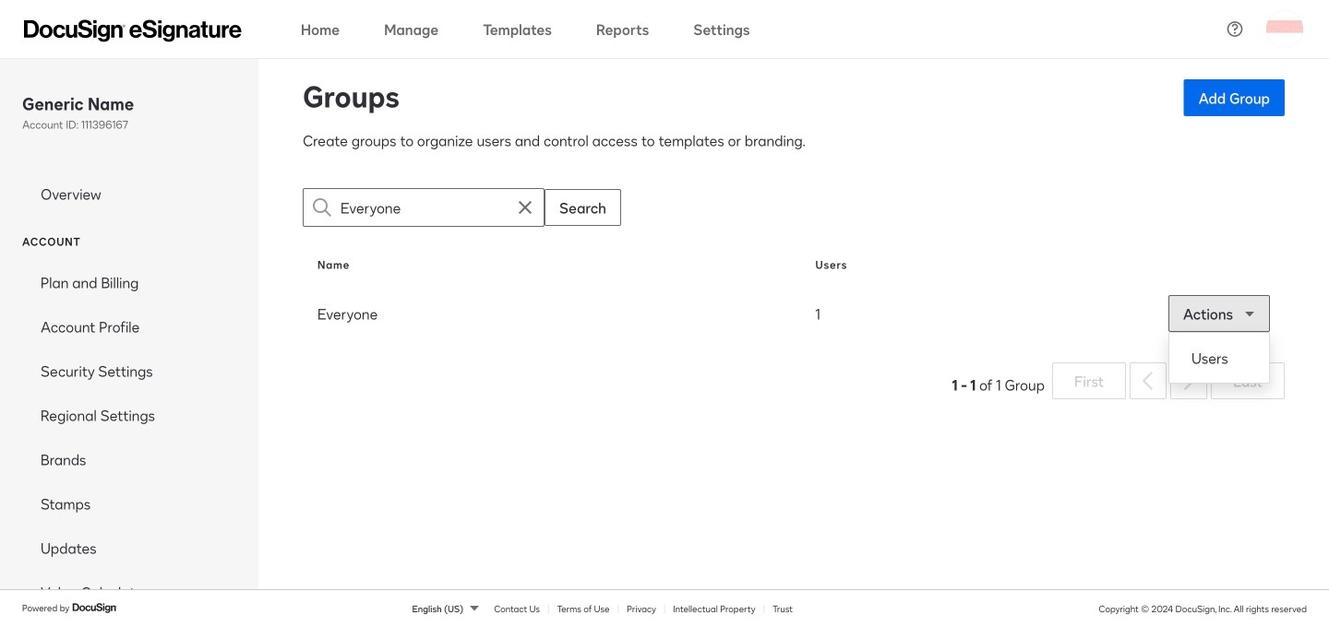 Task type: locate. For each thing, give the bounding box(es) containing it.
your uploaded profile image image
[[1267, 11, 1304, 48]]

docusign admin image
[[24, 20, 242, 42]]

account element
[[0, 260, 259, 615]]



Task type: describe. For each thing, give the bounding box(es) containing it.
docusign image
[[72, 601, 118, 616]]

Search text field
[[341, 189, 507, 226]]



